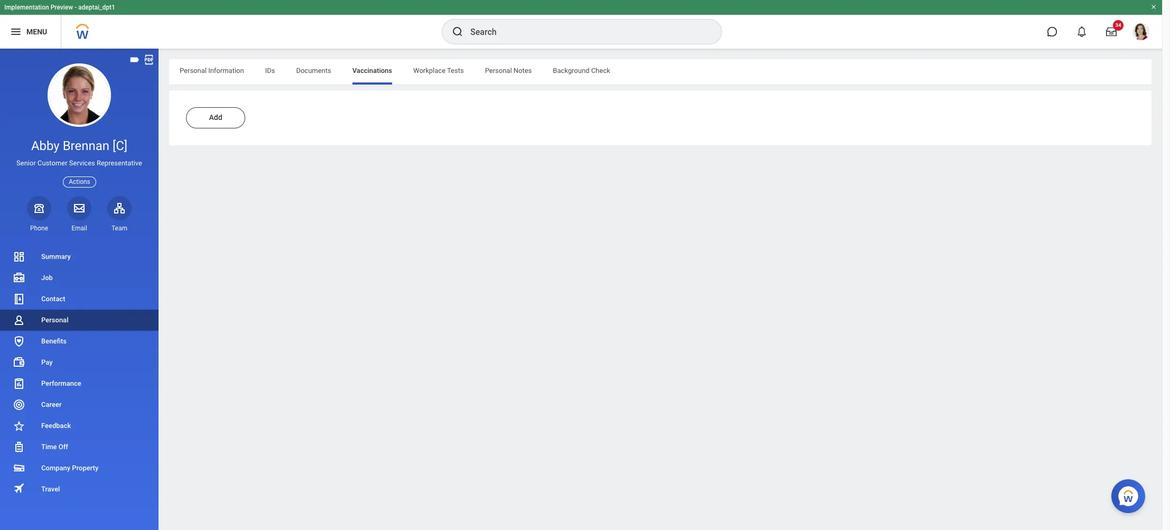 Task type: describe. For each thing, give the bounding box(es) containing it.
background check
[[553, 67, 611, 75]]

performance image
[[13, 378, 25, 390]]

career image
[[13, 399, 25, 411]]

performance link
[[0, 373, 159, 394]]

summary link
[[0, 246, 159, 268]]

personal for personal notes
[[485, 67, 512, 75]]

time off image
[[13, 441, 25, 454]]

travel
[[41, 485, 60, 493]]

pay image
[[13, 356, 25, 369]]

feedback
[[41, 422, 71, 430]]

customer
[[38, 159, 67, 167]]

services
[[69, 159, 95, 167]]

email abby brennan [c] element
[[67, 224, 91, 233]]

email button
[[67, 196, 91, 233]]

notifications large image
[[1077, 26, 1088, 37]]

career link
[[0, 394, 159, 416]]

34 button
[[1100, 20, 1124, 43]]

company property
[[41, 464, 98, 472]]

add
[[209, 113, 222, 122]]

job link
[[0, 268, 159, 289]]

benefits
[[41, 337, 67, 345]]

senior customer services representative
[[16, 159, 142, 167]]

[c]
[[113, 139, 128, 153]]

menu button
[[0, 15, 61, 49]]

travel link
[[0, 479, 159, 500]]

workplace
[[414, 67, 446, 75]]

check
[[592, 67, 611, 75]]

personal information
[[180, 67, 244, 75]]

personal image
[[13, 314, 25, 327]]

-
[[75, 4, 77, 11]]

senior
[[16, 159, 36, 167]]

search image
[[452, 25, 464, 38]]

view printable version (pdf) image
[[143, 54, 155, 66]]

performance
[[41, 380, 81, 388]]

close environment banner image
[[1151, 4, 1158, 10]]

career
[[41, 401, 62, 409]]

time off link
[[0, 437, 159, 458]]

documents
[[296, 67, 331, 75]]

menu
[[26, 27, 47, 36]]

contact link
[[0, 289, 159, 310]]

team abby brennan [c] element
[[107, 224, 132, 233]]

pay link
[[0, 352, 159, 373]]

company
[[41, 464, 70, 472]]

travel image
[[13, 483, 25, 495]]

property
[[72, 464, 98, 472]]

abby brennan [c]
[[31, 139, 128, 153]]

add button
[[186, 107, 245, 128]]

34
[[1116, 22, 1122, 28]]

time
[[41, 443, 57, 451]]

representative
[[97, 159, 142, 167]]

time off
[[41, 443, 68, 451]]

email
[[71, 225, 87, 232]]

implementation preview -   adeptai_dpt1
[[4, 4, 115, 11]]



Task type: vqa. For each thing, say whether or not it's contained in the screenshot.
Check
yes



Task type: locate. For each thing, give the bounding box(es) containing it.
summary image
[[13, 251, 25, 263]]

personal notes
[[485, 67, 532, 75]]

workplace tests
[[414, 67, 464, 75]]

ids
[[265, 67, 275, 75]]

feedback link
[[0, 416, 159, 437]]

list
[[0, 246, 159, 500]]

0 horizontal spatial personal
[[41, 316, 68, 324]]

job
[[41, 274, 53, 282]]

2 horizontal spatial personal
[[485, 67, 512, 75]]

mail image
[[73, 202, 86, 215]]

tag image
[[129, 54, 141, 66]]

preview
[[51, 4, 73, 11]]

Search Workday  search field
[[471, 20, 700, 43]]

information
[[208, 67, 244, 75]]

team
[[112, 225, 127, 232]]

list containing summary
[[0, 246, 159, 500]]

benefits image
[[13, 335, 25, 348]]

notes
[[514, 67, 532, 75]]

personal for personal information
[[180, 67, 207, 75]]

phone
[[30, 225, 48, 232]]

company property image
[[13, 462, 25, 475]]

justify image
[[10, 25, 22, 38]]

view team image
[[113, 202, 126, 215]]

personal
[[180, 67, 207, 75], [485, 67, 512, 75], [41, 316, 68, 324]]

phone image
[[32, 202, 47, 215]]

personal inside list
[[41, 316, 68, 324]]

phone abby brennan [c] element
[[27, 224, 51, 233]]

contact
[[41, 295, 65, 303]]

personal left notes
[[485, 67, 512, 75]]

brennan
[[63, 139, 109, 153]]

actions button
[[63, 176, 96, 188]]

menu banner
[[0, 0, 1163, 49]]

team link
[[107, 196, 132, 233]]

actions
[[69, 178, 90, 185]]

inbox large image
[[1107, 26, 1117, 37]]

navigation pane region
[[0, 49, 159, 530]]

adeptai_dpt1
[[78, 4, 115, 11]]

abby
[[31, 139, 60, 153]]

personal link
[[0, 310, 159, 331]]

1 horizontal spatial personal
[[180, 67, 207, 75]]

contact image
[[13, 293, 25, 306]]

summary
[[41, 253, 71, 261]]

implementation
[[4, 4, 49, 11]]

tests
[[447, 67, 464, 75]]

personal up benefits
[[41, 316, 68, 324]]

tab list
[[169, 59, 1152, 85]]

tab list containing personal information
[[169, 59, 1152, 85]]

company property link
[[0, 458, 159, 479]]

personal left "information"
[[180, 67, 207, 75]]

vaccinations
[[353, 67, 392, 75]]

background
[[553, 67, 590, 75]]

off
[[59, 443, 68, 451]]

pay
[[41, 359, 53, 366]]

job image
[[13, 272, 25, 284]]

phone button
[[27, 196, 51, 233]]

profile logan mcneil image
[[1133, 23, 1150, 42]]

feedback image
[[13, 420, 25, 433]]

benefits link
[[0, 331, 159, 352]]



